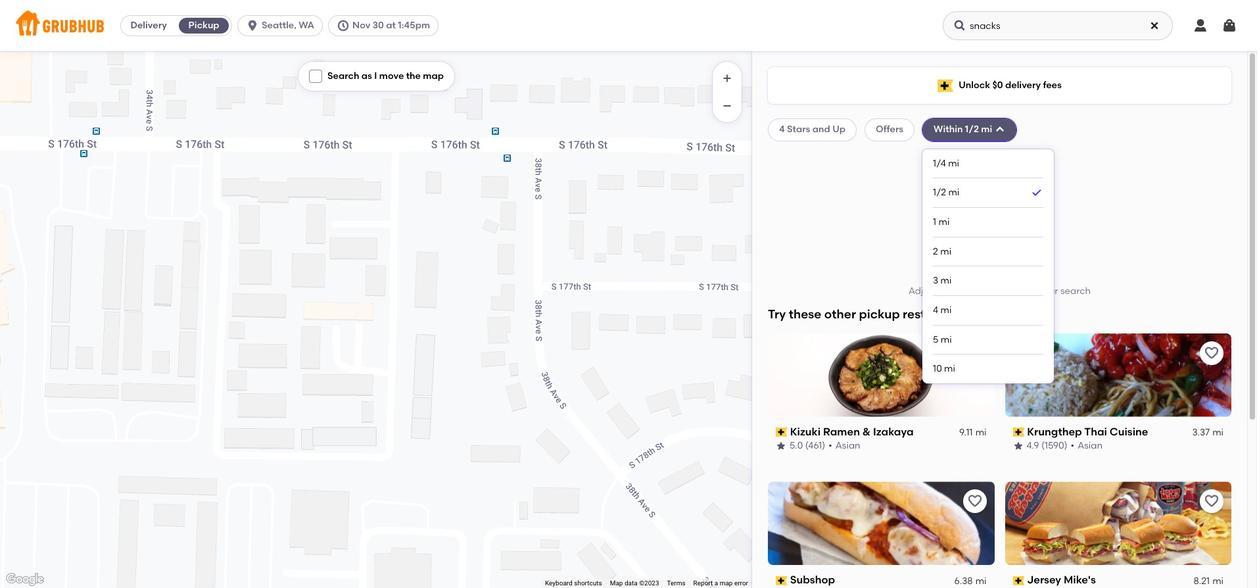 Task type: locate. For each thing, give the bounding box(es) containing it.
kizuki ramen & izakaya
[[790, 425, 914, 438]]

(461)
[[806, 440, 826, 451]]

• right '(1590)'
[[1071, 440, 1075, 451]]

subshop logo image
[[768, 482, 995, 565]]

2 subscription pass image from the top
[[1013, 576, 1025, 585]]

mi for 5 mi
[[941, 334, 952, 345]]

kizuki ramen & izakaya logo image
[[768, 333, 995, 417]]

0 vertical spatial map
[[423, 70, 444, 82]]

krungthep thai cuisine
[[1028, 425, 1149, 438]]

your
[[939, 286, 959, 297], [1039, 286, 1059, 297]]

save this restaurant image for save this restaurant button for jersey mike's logo
[[1204, 494, 1220, 509]]

your right "3"
[[939, 286, 959, 297]]

2 • from the left
[[1071, 440, 1075, 451]]

10 mi
[[933, 363, 956, 374]]

svg image
[[1193, 18, 1209, 34], [1222, 18, 1238, 34]]

4 down adjust
[[933, 305, 939, 316]]

unlock
[[959, 79, 991, 91]]

1 horizontal spatial star icon image
[[1013, 441, 1024, 451]]

4 left stars
[[779, 124, 785, 135]]

subscription pass image left the "krungthep"
[[1013, 427, 1025, 437]]

4 for 4 stars and up
[[779, 124, 785, 135]]

mi right 1
[[939, 217, 950, 228]]

1 horizontal spatial map
[[720, 580, 733, 587]]

(1590)
[[1042, 440, 1068, 451]]

mi right the 6.38 on the bottom right
[[976, 575, 987, 587]]

0 vertical spatial save this restaurant image
[[1204, 345, 1220, 361]]

try
[[768, 307, 786, 322]]

subscription pass image left jersey
[[1013, 576, 1025, 585]]

asian for ramen
[[836, 440, 861, 451]]

mi right 3.37
[[1213, 427, 1224, 438]]

0 vertical spatial save this restaurant image
[[967, 345, 983, 361]]

&
[[863, 425, 871, 438]]

list box containing 1/4 mi
[[933, 149, 1044, 383]]

search
[[328, 70, 359, 82]]

as
[[362, 70, 372, 82]]

0 horizontal spatial your
[[939, 286, 959, 297]]

1 vertical spatial map
[[720, 580, 733, 587]]

3
[[933, 275, 939, 286]]

©2023
[[639, 580, 659, 587]]

try these other pickup restaurants nearby
[[768, 307, 1017, 322]]

star icon image
[[776, 441, 787, 451], [1013, 441, 1024, 451]]

star icon image left "5.0"
[[776, 441, 787, 451]]

subscription pass image
[[1013, 427, 1025, 437], [1013, 576, 1025, 585]]

mi for 4 mi
[[941, 305, 952, 316]]

0 horizontal spatial svg image
[[1193, 18, 1209, 34]]

•
[[829, 440, 833, 451], [1071, 440, 1075, 451]]

1/2 down 1/4
[[933, 187, 947, 198]]

1 • from the left
[[829, 440, 833, 451]]

4 for 4 mi
[[933, 305, 939, 316]]

2 save this restaurant image from the top
[[1204, 494, 1220, 509]]

4.9
[[1027, 440, 1040, 451]]

mi for 1 mi
[[939, 217, 950, 228]]

keyboard shortcuts button
[[545, 579, 602, 588]]

mi for 1/2 mi
[[949, 187, 960, 198]]

cuisine
[[1110, 425, 1149, 438]]

6.38
[[955, 575, 973, 587]]

mike's
[[1064, 574, 1096, 586]]

0 horizontal spatial 4
[[779, 124, 785, 135]]

0 horizontal spatial •
[[829, 440, 833, 451]]

2 save this restaurant image from the top
[[967, 494, 983, 509]]

subscription pass image left subshop
[[776, 576, 788, 585]]

0 horizontal spatial star icon image
[[776, 441, 787, 451]]

shortcuts
[[574, 580, 602, 587]]

5.0
[[790, 440, 803, 451]]

1 • asian from the left
[[829, 440, 861, 451]]

4 inside list box
[[933, 305, 939, 316]]

svg image inside seattle, wa button
[[246, 19, 259, 32]]

your left search
[[1039, 286, 1059, 297]]

mi down 1/4 mi
[[949, 187, 960, 198]]

1:45pm
[[398, 20, 430, 31]]

1
[[933, 217, 937, 228]]

mi right the 10
[[945, 363, 956, 374]]

• right the (461)
[[829, 440, 833, 451]]

1 vertical spatial save this restaurant image
[[1204, 494, 1220, 509]]

fees
[[1044, 79, 1062, 91]]

1 save this restaurant image from the top
[[1204, 345, 1220, 361]]

save this restaurant image for save this restaurant button associated with kizuki ramen & izakaya logo
[[967, 345, 983, 361]]

1 horizontal spatial svg image
[[1222, 18, 1238, 34]]

1 save this restaurant image from the top
[[967, 345, 983, 361]]

these
[[789, 307, 822, 322]]

star icon image left 4.9
[[1013, 441, 1024, 451]]

save this restaurant button
[[963, 341, 987, 365], [1200, 341, 1224, 365], [963, 490, 987, 513], [1200, 490, 1224, 513]]

mi for 3.37 mi
[[1213, 427, 1224, 438]]

save this restaurant image
[[967, 345, 983, 361], [967, 494, 983, 509]]

adjust your filters or broaden your search
[[909, 286, 1091, 297]]

kizuki
[[790, 425, 821, 438]]

minus icon image
[[721, 99, 734, 112]]

4 stars and up
[[779, 124, 846, 135]]

30
[[373, 20, 384, 31]]

2
[[933, 246, 939, 257]]

• asian for ramen
[[829, 440, 861, 451]]

1 horizontal spatial 1/2
[[966, 124, 979, 135]]

within 1/2 mi
[[934, 124, 993, 135]]

1/2
[[966, 124, 979, 135], [933, 187, 947, 198]]

map right a
[[720, 580, 733, 587]]

3.37
[[1193, 427, 1210, 438]]

1 vertical spatial save this restaurant image
[[967, 494, 983, 509]]

mi up 5 mi
[[941, 305, 952, 316]]

0 vertical spatial subscription pass image
[[1013, 427, 1025, 437]]

Search for food, convenience, alcohol... search field
[[943, 11, 1173, 40]]

1 horizontal spatial 4
[[933, 305, 939, 316]]

mi right "3"
[[941, 275, 952, 286]]

mi right 1/4
[[949, 158, 960, 169]]

nov 30 at 1:45pm
[[353, 20, 430, 31]]

asian for thai
[[1078, 440, 1103, 451]]

2 svg image from the left
[[1222, 18, 1238, 34]]

list box
[[933, 149, 1044, 383]]

move
[[379, 70, 404, 82]]

1 horizontal spatial your
[[1039, 286, 1059, 297]]

map region
[[0, 0, 856, 588]]

1 star icon image from the left
[[776, 441, 787, 451]]

star icon image for krungthep thai cuisine
[[1013, 441, 1024, 451]]

save this restaurant image
[[1204, 345, 1220, 361], [1204, 494, 1220, 509]]

1/2 right within
[[966, 124, 979, 135]]

mi for 10 mi
[[945, 363, 956, 374]]

google image
[[3, 571, 47, 588]]

1 horizontal spatial • asian
[[1071, 440, 1103, 451]]

1 your from the left
[[939, 286, 959, 297]]

subscription pass image left the kizuki
[[776, 427, 788, 437]]

mi
[[982, 124, 993, 135], [949, 158, 960, 169], [949, 187, 960, 198], [939, 217, 950, 228], [941, 246, 952, 257], [941, 275, 952, 286], [941, 305, 952, 316], [941, 334, 952, 345], [945, 363, 956, 374], [976, 427, 987, 438], [1213, 427, 1224, 438], [976, 575, 987, 587], [1213, 575, 1224, 587]]

thai
[[1085, 425, 1108, 438]]

search
[[1061, 286, 1091, 297]]

5.0 (461)
[[790, 440, 826, 451]]

1 asian from the left
[[836, 440, 861, 451]]

1 subscription pass image from the top
[[776, 427, 788, 437]]

adjust
[[909, 286, 937, 297]]

asian down krungthep thai cuisine
[[1078, 440, 1103, 451]]

0 horizontal spatial asian
[[836, 440, 861, 451]]

asian down kizuki ramen & izakaya
[[836, 440, 861, 451]]

2 subscription pass image from the top
[[776, 576, 788, 585]]

error
[[735, 580, 749, 587]]

• asian down ramen
[[829, 440, 861, 451]]

1 subscription pass image from the top
[[1013, 427, 1025, 437]]

0 horizontal spatial • asian
[[829, 440, 861, 451]]

2 • asian from the left
[[1071, 440, 1103, 451]]

mi right within
[[982, 124, 993, 135]]

save this restaurant button for subshop logo at the bottom right of page
[[963, 490, 987, 513]]

• asian
[[829, 440, 861, 451], [1071, 440, 1103, 451]]

krungthep
[[1028, 425, 1083, 438]]

1 vertical spatial subscription pass image
[[776, 576, 788, 585]]

1 horizontal spatial •
[[1071, 440, 1075, 451]]

1 vertical spatial subscription pass image
[[1013, 576, 1025, 585]]

asian
[[836, 440, 861, 451], [1078, 440, 1103, 451]]

1 vertical spatial 4
[[933, 305, 939, 316]]

svg image
[[246, 19, 259, 32], [337, 19, 350, 32], [954, 19, 967, 32], [1150, 20, 1160, 31], [312, 72, 320, 80], [995, 125, 1006, 135]]

map
[[423, 70, 444, 82], [720, 580, 733, 587]]

subscription pass image for jersey mike's
[[1013, 576, 1025, 585]]

delivery
[[1006, 79, 1041, 91]]

mi right 2
[[941, 246, 952, 257]]

map
[[610, 580, 623, 587]]

1 horizontal spatial asian
[[1078, 440, 1103, 451]]

0 vertical spatial 1/2
[[966, 124, 979, 135]]

1 vertical spatial 1/2
[[933, 187, 947, 198]]

2 asian from the left
[[1078, 440, 1103, 451]]

2 star icon image from the left
[[1013, 441, 1024, 451]]

0 vertical spatial subscription pass image
[[776, 427, 788, 437]]

map right the
[[423, 70, 444, 82]]

subscription pass image for subshop
[[776, 576, 788, 585]]

0 horizontal spatial 1/2
[[933, 187, 947, 198]]

0 vertical spatial 4
[[779, 124, 785, 135]]

grubhub plus flag logo image
[[938, 79, 954, 92]]

mi right 5
[[941, 334, 952, 345]]

4
[[779, 124, 785, 135], [933, 305, 939, 316]]

• asian down krungthep thai cuisine
[[1071, 440, 1103, 451]]

report a map error link
[[694, 580, 749, 587]]

subscription pass image
[[776, 427, 788, 437], [776, 576, 788, 585]]

mi right the '8.21'
[[1213, 575, 1224, 587]]

mi inside "option"
[[949, 187, 960, 198]]

seattle,
[[262, 20, 297, 31]]

mi right 9.11
[[976, 427, 987, 438]]



Task type: describe. For each thing, give the bounding box(es) containing it.
seattle, wa
[[262, 20, 314, 31]]

terms link
[[667, 580, 686, 587]]

seattle, wa button
[[238, 15, 328, 36]]

delivery
[[131, 20, 167, 31]]

report
[[694, 580, 713, 587]]

nov
[[353, 20, 371, 31]]

filters
[[961, 286, 985, 297]]

main navigation navigation
[[0, 0, 1258, 51]]

subscription pass image for krungthep thai cuisine
[[1013, 427, 1025, 437]]

save this restaurant image for krungthep thai cuisine logo save this restaurant button
[[1204, 345, 1220, 361]]

1/4 mi
[[933, 158, 960, 169]]

subshop
[[790, 574, 836, 586]]

the
[[406, 70, 421, 82]]

ramen
[[823, 425, 860, 438]]

2 your from the left
[[1039, 286, 1059, 297]]

mi for 9.11 mi
[[976, 427, 987, 438]]

1 svg image from the left
[[1193, 18, 1209, 34]]

mi for 2 mi
[[941, 246, 952, 257]]

• for kizuki
[[829, 440, 833, 451]]

stars
[[787, 124, 811, 135]]

1/4
[[933, 158, 946, 169]]

4.9 (1590)
[[1027, 440, 1068, 451]]

within
[[934, 124, 963, 135]]

1/2 inside "option"
[[933, 187, 947, 198]]

and
[[813, 124, 831, 135]]

8.21
[[1194, 575, 1210, 587]]

3.37 mi
[[1193, 427, 1224, 438]]

9.11 mi
[[960, 427, 987, 438]]

8.21 mi
[[1194, 575, 1224, 587]]

nearby
[[975, 307, 1017, 322]]

3 mi
[[933, 275, 952, 286]]

save this restaurant image for save this restaurant button related to subshop logo at the bottom right of page
[[967, 494, 983, 509]]

9.11
[[960, 427, 973, 438]]

mi for 6.38 mi
[[976, 575, 987, 587]]

search as i move the map
[[328, 70, 444, 82]]

pickup button
[[176, 15, 232, 36]]

krungthep thai cuisine logo image
[[1005, 333, 1232, 417]]

save this restaurant button for krungthep thai cuisine logo
[[1200, 341, 1224, 365]]

1/2 mi
[[933, 187, 960, 198]]

restaurants
[[903, 307, 972, 322]]

keyboard
[[545, 580, 573, 587]]

data
[[625, 580, 638, 587]]

at
[[386, 20, 396, 31]]

keyboard shortcuts
[[545, 580, 602, 587]]

4 mi
[[933, 305, 952, 316]]

terms
[[667, 580, 686, 587]]

nov 30 at 1:45pm button
[[328, 15, 444, 36]]

1 mi
[[933, 217, 950, 228]]

star icon image for kizuki ramen & izakaya
[[776, 441, 787, 451]]

unlock $0 delivery fees
[[959, 79, 1062, 91]]

or
[[987, 286, 997, 297]]

a
[[715, 580, 718, 587]]

offers
[[876, 124, 904, 135]]

izakaya
[[874, 425, 914, 438]]

5
[[933, 334, 939, 345]]

svg image inside nov 30 at 1:45pm button
[[337, 19, 350, 32]]

jersey mike's logo image
[[1005, 482, 1232, 565]]

mi for 3 mi
[[941, 275, 952, 286]]

5 mi
[[933, 334, 952, 345]]

map data ©2023
[[610, 580, 659, 587]]

$0
[[993, 79, 1004, 91]]

broaden
[[999, 286, 1037, 297]]

10
[[933, 363, 942, 374]]

jersey
[[1028, 574, 1062, 586]]

• asian for thai
[[1071, 440, 1103, 451]]

delivery button
[[121, 15, 176, 36]]

save this restaurant button for jersey mike's logo
[[1200, 490, 1224, 513]]

subscription pass image for kizuki ramen & izakaya
[[776, 427, 788, 437]]

pickup
[[859, 307, 900, 322]]

2 mi
[[933, 246, 952, 257]]

• for krungthep
[[1071, 440, 1075, 451]]

jersey mike's
[[1028, 574, 1096, 586]]

mi for 1/4 mi
[[949, 158, 960, 169]]

report a map error
[[694, 580, 749, 587]]

wa
[[299, 20, 314, 31]]

check icon image
[[1031, 186, 1044, 199]]

0 horizontal spatial map
[[423, 70, 444, 82]]

up
[[833, 124, 846, 135]]

plus icon image
[[721, 72, 734, 85]]

i
[[374, 70, 377, 82]]

mi for 8.21 mi
[[1213, 575, 1224, 587]]

6.38 mi
[[955, 575, 987, 587]]

save this restaurant button for kizuki ramen & izakaya logo
[[963, 341, 987, 365]]

pickup
[[189, 20, 219, 31]]

other
[[825, 307, 856, 322]]

1/2 mi option
[[933, 178, 1044, 208]]



Task type: vqa. For each thing, say whether or not it's contained in the screenshot.
NOV 30 AT 1:45PM button
yes



